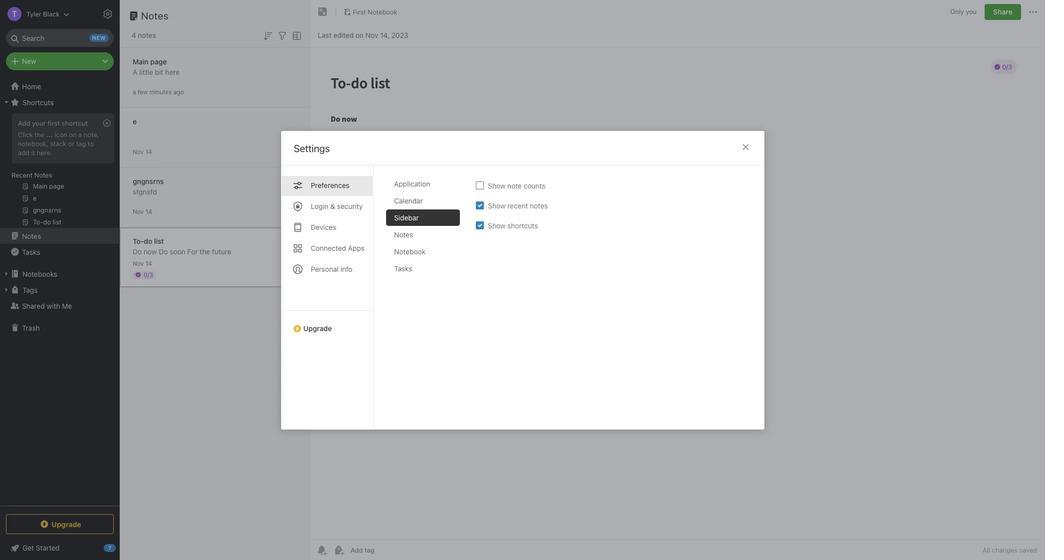 Task type: vqa. For each thing, say whether or not it's contained in the screenshot.
TREE on the left in the Main element
no



Task type: locate. For each thing, give the bounding box(es) containing it.
4 notes
[[132, 31, 156, 39]]

settings
[[294, 143, 330, 154]]

tree containing home
[[0, 78, 120, 506]]

last edited on nov 14, 2023
[[318, 31, 409, 39]]

group
[[0, 110, 119, 232]]

0 vertical spatial upgrade
[[303, 324, 332, 333]]

main page
[[133, 57, 167, 66]]

0 vertical spatial the
[[35, 131, 44, 139]]

...
[[46, 131, 53, 139]]

upgrade button inside tab list
[[281, 310, 373, 337]]

show note counts
[[488, 181, 546, 190]]

nov down e
[[133, 148, 144, 156]]

notes up 4 notes
[[141, 10, 169, 21]]

home
[[22, 82, 41, 91]]

nov 14 up 0/3
[[133, 260, 152, 267]]

a left few
[[133, 88, 136, 96]]

show for show shortcuts
[[488, 221, 506, 230]]

1 horizontal spatial the
[[200, 247, 210, 256]]

2 vertical spatial nov 14
[[133, 260, 152, 267]]

nov
[[366, 31, 379, 39], [133, 148, 144, 156], [133, 208, 144, 215], [133, 260, 144, 267]]

notebook
[[368, 8, 398, 16], [394, 247, 426, 256]]

nov left 14,
[[366, 31, 379, 39]]

the right for on the left top
[[200, 247, 210, 256]]

notebook right the first
[[368, 8, 398, 16]]

0 horizontal spatial do
[[133, 247, 142, 256]]

0 vertical spatial tasks
[[22, 248, 40, 256]]

note window element
[[310, 0, 1046, 561]]

tasks tab
[[386, 260, 460, 277]]

list
[[154, 237, 164, 245]]

1 vertical spatial show
[[488, 201, 506, 210]]

0 vertical spatial 14
[[146, 148, 152, 156]]

tree
[[0, 78, 120, 506]]

1 vertical spatial on
[[69, 131, 77, 139]]

do down the list in the top left of the page
[[159, 247, 168, 256]]

show right show note counts 'option'
[[488, 181, 506, 190]]

0 vertical spatial upgrade button
[[281, 310, 373, 337]]

nov 14 up gngnsrns
[[133, 148, 152, 156]]

tags button
[[0, 282, 119, 298]]

shared
[[22, 302, 45, 310]]

notes inside the note list element
[[141, 10, 169, 21]]

on inside the icon on a note, notebook, stack or tag to add it here.
[[69, 131, 77, 139]]

tasks inside button
[[22, 248, 40, 256]]

notes inside "tab"
[[394, 230, 413, 239]]

tags
[[22, 286, 38, 294]]

0 horizontal spatial upgrade
[[52, 520, 81, 529]]

0 vertical spatial nov 14
[[133, 148, 152, 156]]

show
[[488, 181, 506, 190], [488, 201, 506, 210], [488, 221, 506, 230]]

0 horizontal spatial a
[[78, 131, 82, 139]]

1 vertical spatial 14
[[146, 208, 152, 215]]

a inside the note list element
[[133, 88, 136, 96]]

1 horizontal spatial tasks
[[394, 264, 412, 273]]

show recent notes
[[488, 201, 548, 210]]

1 show from the top
[[488, 181, 506, 190]]

or
[[68, 140, 74, 148]]

tasks up notebooks
[[22, 248, 40, 256]]

nov 14 for e
[[133, 148, 152, 156]]

tab list containing preferences
[[281, 166, 374, 430]]

the inside tree
[[35, 131, 44, 139]]

1 horizontal spatial notes
[[530, 201, 548, 210]]

apps
[[348, 244, 365, 252]]

1 vertical spatial the
[[200, 247, 210, 256]]

tab list containing application
[[386, 175, 468, 430]]

0 horizontal spatial tasks
[[22, 248, 40, 256]]

0 vertical spatial notes
[[138, 31, 156, 39]]

Show shortcuts checkbox
[[476, 221, 484, 229]]

security
[[337, 202, 363, 210]]

stack
[[50, 140, 66, 148]]

0 vertical spatial notebook
[[368, 8, 398, 16]]

with
[[47, 302, 60, 310]]

1 horizontal spatial on
[[356, 31, 364, 39]]

2023
[[392, 31, 409, 39]]

calendar tab
[[386, 192, 460, 209]]

you
[[967, 8, 977, 16]]

minutes
[[150, 88, 172, 96]]

tasks down notebook tab
[[394, 264, 412, 273]]

0 horizontal spatial notes
[[138, 31, 156, 39]]

for
[[187, 247, 198, 256]]

notes inside the note list element
[[138, 31, 156, 39]]

upgrade inside tab list
[[303, 324, 332, 333]]

0 horizontal spatial tab list
[[281, 166, 374, 430]]

on
[[356, 31, 364, 39], [69, 131, 77, 139]]

14 up gngnsrns
[[146, 148, 152, 156]]

1 14 from the top
[[146, 148, 152, 156]]

1 horizontal spatial do
[[159, 247, 168, 256]]

3 show from the top
[[488, 221, 506, 230]]

it
[[31, 149, 35, 157]]

nov 14 down sfgnsfd
[[133, 208, 152, 215]]

upgrade
[[303, 324, 332, 333], [52, 520, 81, 529]]

2 nov 14 from the top
[[133, 208, 152, 215]]

0/3
[[144, 271, 153, 279]]

a few minutes ago
[[133, 88, 184, 96]]

14 down sfgnsfd
[[146, 208, 152, 215]]

0 vertical spatial show
[[488, 181, 506, 190]]

application tab
[[386, 175, 460, 192]]

14 up 0/3
[[146, 260, 152, 267]]

0 vertical spatial a
[[133, 88, 136, 96]]

1 horizontal spatial upgrade button
[[281, 310, 373, 337]]

1 nov 14 from the top
[[133, 148, 152, 156]]

shortcuts button
[[0, 94, 119, 110]]

tasks
[[22, 248, 40, 256], [394, 264, 412, 273]]

2 show from the top
[[488, 201, 506, 210]]

show for show recent notes
[[488, 201, 506, 210]]

sidebar tab
[[386, 209, 460, 226]]

1 vertical spatial upgrade
[[52, 520, 81, 529]]

0 horizontal spatial the
[[35, 131, 44, 139]]

a up tag
[[78, 131, 82, 139]]

the
[[35, 131, 44, 139], [200, 247, 210, 256]]

here.
[[37, 149, 52, 157]]

14
[[146, 148, 152, 156], [146, 208, 152, 215], [146, 260, 152, 267]]

nov 14
[[133, 148, 152, 156], [133, 208, 152, 215], [133, 260, 152, 267]]

2 14 from the top
[[146, 208, 152, 215]]

0 vertical spatial on
[[356, 31, 364, 39]]

notebook down notes "tab"
[[394, 247, 426, 256]]

None search field
[[13, 29, 107, 47]]

to
[[88, 140, 94, 148]]

the left '...' at the top left of page
[[35, 131, 44, 139]]

notes down sidebar
[[394, 230, 413, 239]]

tab list
[[281, 166, 374, 430], [386, 175, 468, 430]]

1 horizontal spatial upgrade
[[303, 324, 332, 333]]

on right edited
[[356, 31, 364, 39]]

here
[[165, 68, 180, 76]]

all
[[983, 547, 991, 555]]

0 horizontal spatial on
[[69, 131, 77, 139]]

4
[[132, 31, 136, 39]]

share button
[[985, 4, 1022, 20]]

2 vertical spatial show
[[488, 221, 506, 230]]

soon
[[170, 247, 186, 256]]

last
[[318, 31, 332, 39]]

group containing add your first shortcut
[[0, 110, 119, 232]]

first notebook
[[353, 8, 398, 16]]

notebooks
[[22, 270, 57, 278]]

0 horizontal spatial upgrade button
[[6, 515, 114, 535]]

calendar
[[394, 196, 423, 205]]

1 horizontal spatial tab list
[[386, 175, 468, 430]]

a
[[133, 88, 136, 96], [78, 131, 82, 139]]

trash link
[[0, 320, 119, 336]]

notes right "4"
[[138, 31, 156, 39]]

application
[[394, 179, 430, 188]]

1 vertical spatial nov 14
[[133, 208, 152, 215]]

notes
[[141, 10, 169, 21], [34, 171, 52, 179], [394, 230, 413, 239], [22, 232, 41, 240]]

1 vertical spatial a
[[78, 131, 82, 139]]

do down to-
[[133, 247, 142, 256]]

notes tab
[[386, 226, 460, 243]]

to-
[[133, 237, 144, 245]]

notes link
[[0, 228, 119, 244]]

main
[[133, 57, 149, 66]]

notes down the counts in the right of the page
[[530, 201, 548, 210]]

first
[[353, 8, 366, 16]]

on up or at the left of the page
[[69, 131, 77, 139]]

1 horizontal spatial a
[[133, 88, 136, 96]]

2 vertical spatial 14
[[146, 260, 152, 267]]

1 vertical spatial notebook
[[394, 247, 426, 256]]

show right show recent notes option
[[488, 201, 506, 210]]

upgrade button
[[281, 310, 373, 337], [6, 515, 114, 535]]

show right "show shortcuts" option
[[488, 221, 506, 230]]

do
[[133, 247, 142, 256], [159, 247, 168, 256]]

1 vertical spatial upgrade button
[[6, 515, 114, 535]]

1 vertical spatial tasks
[[394, 264, 412, 273]]

1 do from the left
[[133, 247, 142, 256]]

expand notebooks image
[[2, 270, 10, 278]]

login & security
[[311, 202, 363, 210]]

a little bit here
[[133, 68, 180, 76]]



Task type: describe. For each thing, give the bounding box(es) containing it.
1 vertical spatial notes
[[530, 201, 548, 210]]

recent notes
[[11, 171, 52, 179]]

future
[[212, 247, 232, 256]]

click
[[18, 131, 33, 139]]

your
[[32, 119, 46, 127]]

add
[[18, 119, 30, 127]]

nov down sfgnsfd
[[133, 208, 144, 215]]

icon
[[55, 131, 67, 139]]

add your first shortcut
[[18, 119, 88, 127]]

shortcut
[[62, 119, 88, 127]]

notebook inside tab
[[394, 247, 426, 256]]

to-do list
[[133, 237, 164, 245]]

devices
[[311, 223, 336, 231]]

on inside note window element
[[356, 31, 364, 39]]

3 14 from the top
[[146, 260, 152, 267]]

login
[[311, 202, 328, 210]]

group inside tree
[[0, 110, 119, 232]]

a inside the icon on a note, notebook, stack or tag to add it here.
[[78, 131, 82, 139]]

nov up 0/3
[[133, 260, 144, 267]]

e
[[133, 117, 137, 126]]

connected apps
[[311, 244, 365, 252]]

sidebar
[[394, 213, 419, 222]]

sfgnsfd
[[133, 187, 157, 196]]

14 for e
[[146, 148, 152, 156]]

recent
[[508, 201, 528, 210]]

expand tags image
[[2, 286, 10, 294]]

changes
[[993, 547, 1018, 555]]

nov 14 for gngnsrns
[[133, 208, 152, 215]]

show shortcuts
[[488, 221, 538, 230]]

expand note image
[[317, 6, 329, 18]]

first
[[48, 119, 60, 127]]

only
[[951, 8, 965, 16]]

do now do soon for the future
[[133, 247, 232, 256]]

notebooks link
[[0, 266, 119, 282]]

tab list for show note counts
[[386, 175, 468, 430]]

do
[[144, 237, 152, 245]]

2 do from the left
[[159, 247, 168, 256]]

shortcuts
[[508, 221, 538, 230]]

saved
[[1020, 547, 1038, 555]]

tab list for calendar
[[281, 166, 374, 430]]

home link
[[0, 78, 120, 94]]

bit
[[155, 68, 163, 76]]

click the ...
[[18, 131, 53, 139]]

note list element
[[120, 0, 310, 561]]

notes up tasks button
[[22, 232, 41, 240]]

add
[[18, 149, 29, 157]]

notebook inside button
[[368, 8, 398, 16]]

gngnsrns
[[133, 177, 164, 185]]

personal
[[311, 265, 339, 273]]

icon on a note, notebook, stack or tag to add it here.
[[18, 131, 99, 157]]

nov inside note window element
[[366, 31, 379, 39]]

personal info
[[311, 265, 353, 273]]

connected
[[311, 244, 346, 252]]

Show note counts checkbox
[[476, 181, 484, 189]]

3 nov 14 from the top
[[133, 260, 152, 267]]

tasks inside 'tab'
[[394, 264, 412, 273]]

shared with me link
[[0, 298, 119, 314]]

all changes saved
[[983, 547, 1038, 555]]

new
[[22, 57, 36, 65]]

recent
[[11, 171, 33, 179]]

me
[[62, 302, 72, 310]]

add tag image
[[333, 545, 345, 557]]

tag
[[76, 140, 86, 148]]

shortcuts
[[22, 98, 54, 107]]

new button
[[6, 52, 114, 70]]

notebook tab
[[386, 243, 460, 260]]

settings image
[[102, 8, 114, 20]]

note,
[[84, 131, 99, 139]]

close image
[[740, 141, 752, 153]]

shared with me
[[22, 302, 72, 310]]

Search text field
[[13, 29, 107, 47]]

notes right recent
[[34, 171, 52, 179]]

info
[[340, 265, 353, 273]]

&
[[330, 202, 335, 210]]

ago
[[174, 88, 184, 96]]

few
[[138, 88, 148, 96]]

trash
[[22, 324, 40, 332]]

Show recent notes checkbox
[[476, 201, 484, 209]]

14,
[[380, 31, 390, 39]]

counts
[[524, 181, 546, 190]]

gngnsrns sfgnsfd
[[133, 177, 164, 196]]

first notebook button
[[340, 5, 401, 19]]

show for show note counts
[[488, 181, 506, 190]]

14 for gngnsrns
[[146, 208, 152, 215]]

tasks button
[[0, 244, 119, 260]]

share
[[994, 7, 1013, 16]]

now
[[144, 247, 157, 256]]

a
[[133, 68, 137, 76]]

notebook,
[[18, 140, 48, 148]]

little
[[139, 68, 153, 76]]

note
[[508, 181, 522, 190]]

add a reminder image
[[316, 545, 328, 557]]

edited
[[334, 31, 354, 39]]

Note Editor text field
[[310, 48, 1046, 540]]



